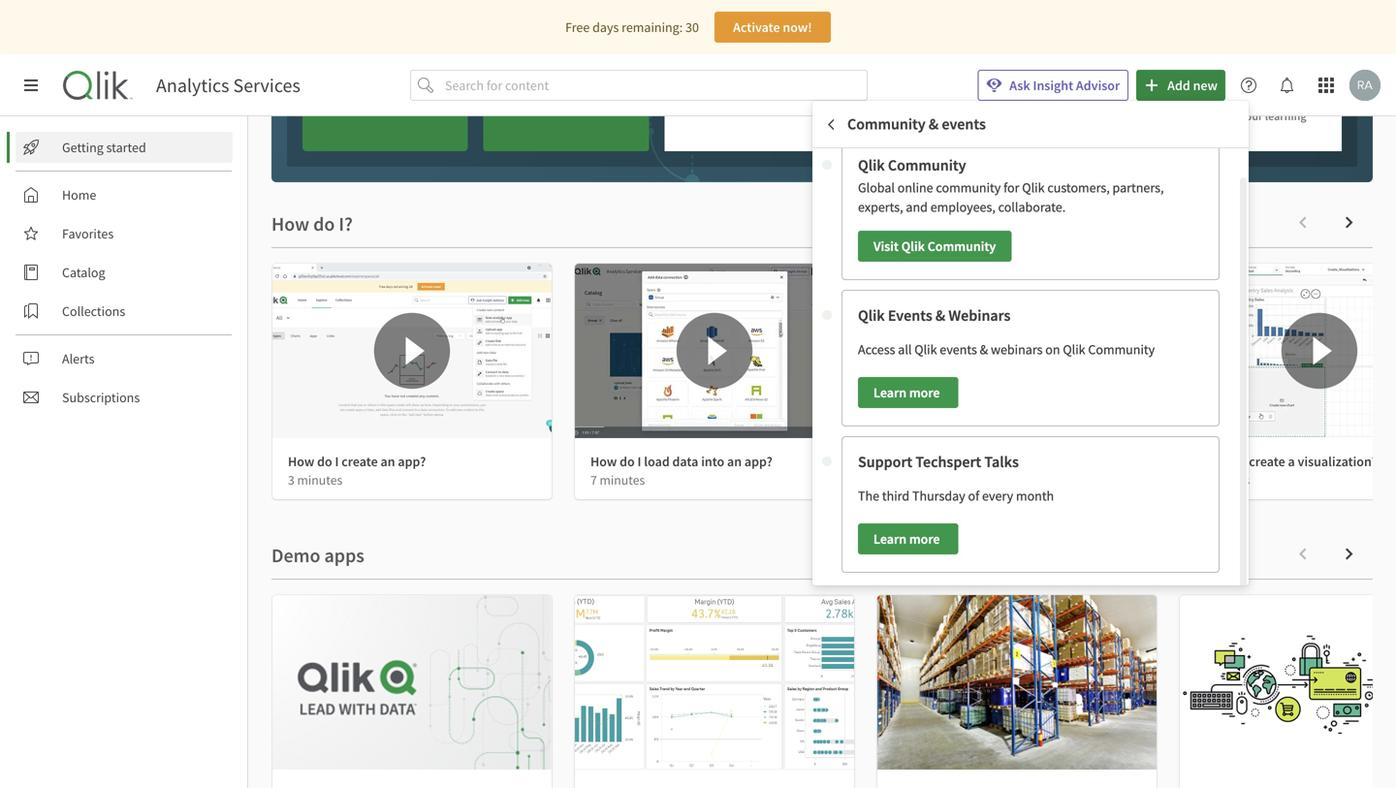 Task type: locate. For each thing, give the bounding box(es) containing it.
favorites
[[62, 225, 114, 242]]

community down employees,
[[928, 238, 996, 255]]

2 how from the left
[[591, 453, 617, 470]]

how do i create a visualization? 6 minutes
[[1196, 453, 1378, 488]]

1 an from the left
[[381, 453, 395, 470]]

learn more down all
[[874, 384, 943, 402]]

1 create from the left
[[342, 453, 378, 470]]

1 horizontal spatial an
[[727, 453, 742, 470]]

do inside how do i load data into an app? 7 minutes
[[620, 453, 635, 470]]

how
[[288, 453, 315, 470], [591, 453, 617, 470], [893, 453, 920, 470], [1196, 453, 1222, 470]]

minutes right 6 on the bottom right of page
[[1205, 472, 1250, 488]]

collections link
[[16, 296, 233, 327]]

data inside how do i load data into an app? 7 minutes
[[673, 453, 699, 470]]

3 how from the left
[[893, 453, 920, 470]]

learn more button for events
[[858, 377, 959, 408]]

collaborate.
[[999, 198, 1066, 216]]

community right on
[[1089, 341, 1155, 359]]

1 vertical spatial learn
[[874, 531, 907, 548]]

minutes for how do i create a visualization?
[[1205, 472, 1250, 488]]

how inside how do i load data into an app? 7 minutes
[[591, 453, 617, 470]]

how for how do i load data into an app? 7 minutes
[[591, 453, 617, 470]]

3 do from the left
[[923, 453, 938, 470]]

community
[[848, 114, 926, 134], [888, 156, 967, 175], [928, 238, 996, 255], [1089, 341, 1155, 359]]

learn more down third
[[874, 531, 943, 548]]

into
[[701, 453, 725, 470]]

third
[[883, 488, 910, 505]]

2 do from the left
[[620, 453, 635, 470]]

2 data from the left
[[986, 453, 1013, 470]]

on
[[1046, 341, 1061, 359]]

main content
[[248, 0, 1397, 789]]

customers,
[[1048, 179, 1110, 197]]

how up 3
[[288, 453, 315, 470]]

how up 6 on the bottom right of page
[[1196, 453, 1222, 470]]

1 learn more button from the top
[[858, 377, 959, 408]]

data left into
[[673, 453, 699, 470]]

create
[[342, 453, 378, 470], [1250, 453, 1286, 470]]

1 do from the left
[[317, 453, 332, 470]]

0 vertical spatial learn more
[[874, 384, 943, 402]]

0 vertical spatial learn more button
[[858, 377, 959, 408]]

an
[[381, 453, 395, 470], [727, 453, 742, 470]]

minutes right 3
[[297, 472, 343, 488]]

learn down third
[[874, 531, 907, 548]]

events up community
[[942, 114, 986, 134]]

do for how do i load data into an app? 7 minutes
[[620, 453, 635, 470]]

data right 'define'
[[986, 453, 1013, 470]]

more down all
[[910, 384, 940, 402]]

support techspert talks
[[858, 452, 1019, 472]]

how for how do i create a visualization? 6 minutes
[[1196, 453, 1222, 470]]

a
[[1289, 453, 1296, 470]]

remaining:
[[622, 18, 683, 36]]

qlik up the collaborate.
[[1023, 179, 1045, 197]]

more for techspert
[[910, 531, 940, 548]]

app? inside how do i create an app? 3 minutes
[[398, 453, 426, 470]]

learn for support
[[874, 531, 907, 548]]

minutes inside how do i create a visualization? 6 minutes
[[1205, 472, 1250, 488]]

1 horizontal spatial app?
[[745, 453, 773, 470]]

2 learn more from the top
[[874, 531, 943, 548]]

qlik
[[858, 156, 885, 175], [1023, 179, 1045, 197], [902, 238, 925, 255], [858, 306, 885, 325], [915, 341, 937, 359], [1063, 341, 1086, 359]]

1 app? from the left
[[398, 453, 426, 470]]

4 i from the left
[[1243, 453, 1247, 470]]

2 an from the left
[[727, 453, 742, 470]]

community inside qlik community global online community for qlik customers, partners, experts, and employees, collaborate.
[[888, 156, 967, 175]]

& up online
[[929, 114, 939, 134]]

do
[[317, 453, 332, 470], [620, 453, 635, 470], [923, 453, 938, 470], [1225, 453, 1240, 470]]

i for how do i create a visualization? 6 minutes
[[1243, 453, 1247, 470]]

1 horizontal spatial minutes
[[600, 472, 645, 488]]

new
[[1194, 77, 1218, 94]]

i for how do i load data into an app? 7 minutes
[[638, 453, 642, 470]]

1 more from the top
[[910, 384, 940, 402]]

activate now!
[[733, 18, 813, 36]]

1 vertical spatial more
[[910, 531, 940, 548]]

1 horizontal spatial create
[[1250, 453, 1286, 470]]

catalog
[[62, 264, 105, 281]]

access
[[858, 341, 896, 359]]

3 minutes from the left
[[1205, 472, 1250, 488]]

an inside how do i create an app? 3 minutes
[[381, 453, 395, 470]]

learn
[[874, 384, 907, 402], [874, 531, 907, 548]]

close sidebar menu image
[[23, 78, 39, 93]]

minutes right 7 on the left bottom of page
[[600, 472, 645, 488]]

0 horizontal spatial an
[[381, 453, 395, 470]]

qlik right the visit
[[902, 238, 925, 255]]

i inside how do i create a visualization? 6 minutes
[[1243, 453, 1247, 470]]

2 horizontal spatial minutes
[[1205, 472, 1250, 488]]

learn more button down all
[[858, 377, 959, 408]]

every
[[983, 488, 1014, 505]]

how do i create a visualization? image
[[1180, 264, 1397, 438]]

0 horizontal spatial app?
[[398, 453, 426, 470]]

techspert
[[916, 452, 982, 472]]

1 learn from the top
[[874, 384, 907, 402]]

i inside how do i create an app? 3 minutes
[[335, 453, 339, 470]]

1 vertical spatial &
[[936, 306, 946, 325]]

events down webinars
[[940, 341, 978, 359]]

the third thursday of every month
[[858, 488, 1055, 505]]

do inside how do i create a visualization? 6 minutes
[[1225, 453, 1240, 470]]

visit qlik community
[[874, 238, 996, 255]]

continue your learning journey link
[[1177, 60, 1342, 151]]

all
[[898, 341, 912, 359]]

how up 7 on the left bottom of page
[[591, 453, 617, 470]]

more down thursday
[[910, 531, 940, 548]]

0 vertical spatial learn
[[874, 384, 907, 402]]

2 learn more button from the top
[[858, 524, 959, 555]]

how inside how do i create an app? 3 minutes
[[288, 453, 315, 470]]

learn more
[[874, 384, 943, 402], [874, 531, 943, 548]]

ask insight advisor
[[1010, 77, 1120, 94]]

activate
[[733, 18, 780, 36]]

learn more button for techspert
[[858, 524, 959, 555]]

global
[[858, 179, 895, 197]]

0 vertical spatial events
[[942, 114, 986, 134]]

month
[[1016, 488, 1055, 505]]

0 vertical spatial more
[[910, 384, 940, 402]]

1 learn more from the top
[[874, 384, 943, 402]]

main content containing how do i create an app?
[[248, 0, 1397, 789]]

minutes inside how do i create an app? 3 minutes
[[297, 472, 343, 488]]

i for how do i define data associations?
[[940, 453, 944, 470]]

qlik events & webinars
[[858, 306, 1011, 325]]

4 do from the left
[[1225, 453, 1240, 470]]

2 more from the top
[[910, 531, 940, 548]]

continue
[[1192, 108, 1238, 124]]

& left webinars
[[980, 341, 989, 359]]

employees,
[[931, 198, 996, 216]]

analytics services
[[156, 73, 301, 97]]

group containing community & events
[[813, 101, 1249, 602]]

learning
[[1266, 108, 1307, 124]]

learn more button down third
[[858, 524, 959, 555]]

how up third
[[893, 453, 920, 470]]

& right the events
[[936, 306, 946, 325]]

0 horizontal spatial data
[[673, 453, 699, 470]]

i inside how do i load data into an app? 7 minutes
[[638, 453, 642, 470]]

2 minutes from the left
[[600, 472, 645, 488]]

now!
[[783, 18, 813, 36]]

more
[[910, 384, 940, 402], [910, 531, 940, 548]]

2 app? from the left
[[745, 453, 773, 470]]

group
[[813, 101, 1249, 602]]

create inside how do i create an app? 3 minutes
[[342, 453, 378, 470]]

the
[[858, 488, 880, 505]]

1 horizontal spatial data
[[986, 453, 1013, 470]]

1 vertical spatial learn more button
[[858, 524, 959, 555]]

an inside how do i load data into an app? 7 minutes
[[727, 453, 742, 470]]

1 minutes from the left
[[297, 472, 343, 488]]

define
[[947, 453, 984, 470]]

community
[[936, 179, 1001, 197]]

0 horizontal spatial minutes
[[297, 472, 343, 488]]

4 how from the left
[[1196, 453, 1222, 470]]

1 vertical spatial learn more
[[874, 531, 943, 548]]

access all qlik events & webinars on qlik community
[[858, 341, 1155, 359]]

1 data from the left
[[673, 453, 699, 470]]

learn down access
[[874, 384, 907, 402]]

how inside how do i create a visualization? 6 minutes
[[1196, 453, 1222, 470]]

ask
[[1010, 77, 1031, 94]]

create inside how do i create a visualization? 6 minutes
[[1250, 453, 1286, 470]]

2 learn from the top
[[874, 531, 907, 548]]

subscriptions
[[62, 389, 140, 406]]

activate now! link
[[715, 12, 831, 43]]

do for how do i create an app? 3 minutes
[[317, 453, 332, 470]]

0 horizontal spatial create
[[342, 453, 378, 470]]

do inside how do i create an app? 3 minutes
[[317, 453, 332, 470]]

learn more button
[[858, 377, 959, 408], [858, 524, 959, 555]]

3 i from the left
[[940, 453, 944, 470]]

how do i load data into an app? image
[[575, 264, 855, 438]]

free days remaining: 30
[[566, 18, 699, 36]]

i
[[335, 453, 339, 470], [638, 453, 642, 470], [940, 453, 944, 470], [1243, 453, 1247, 470]]

community up online
[[888, 156, 967, 175]]

events
[[942, 114, 986, 134], [940, 341, 978, 359]]

associations?
[[1015, 453, 1093, 470]]

Search for content text field
[[441, 70, 868, 101]]

how do i define data associations?
[[893, 453, 1093, 470]]

experts,
[[858, 198, 904, 216]]

community inside button
[[928, 238, 996, 255]]

1 i from the left
[[335, 453, 339, 470]]

alerts
[[62, 350, 95, 368]]

load
[[644, 453, 670, 470]]

2 i from the left
[[638, 453, 642, 470]]

app?
[[398, 453, 426, 470], [745, 453, 773, 470]]

2 create from the left
[[1250, 453, 1286, 470]]

minutes
[[297, 472, 343, 488], [600, 472, 645, 488], [1205, 472, 1250, 488]]

1 how from the left
[[288, 453, 315, 470]]

continue your learning journey
[[1192, 108, 1307, 142]]

data
[[673, 453, 699, 470], [986, 453, 1013, 470]]

do for how do i define data associations?
[[923, 453, 938, 470]]



Task type: describe. For each thing, give the bounding box(es) containing it.
catalog link
[[16, 257, 233, 288]]

alerts link
[[16, 343, 233, 374]]

how for how do i define data associations?
[[893, 453, 920, 470]]

how do i define data associations? image
[[878, 264, 1157, 438]]

subscriptions link
[[16, 382, 233, 413]]

demo app - visualization showcase image
[[273, 596, 552, 770]]

getting
[[62, 139, 104, 156]]

do for how do i create a visualization? 6 minutes
[[1225, 453, 1240, 470]]

how do i define data associations? element
[[893, 453, 1093, 470]]

qlik community global online community for qlik customers, partners, experts, and employees, collaborate.
[[858, 156, 1167, 216]]

community up global
[[848, 114, 926, 134]]

how do i create an app? 3 minutes
[[288, 453, 426, 488]]

home
[[62, 186, 96, 204]]

qlik inside button
[[902, 238, 925, 255]]

webinars
[[949, 306, 1011, 325]]

visualization?
[[1298, 453, 1378, 470]]

online
[[898, 179, 934, 197]]

collections
[[62, 303, 125, 320]]

webinars
[[991, 341, 1043, 359]]

30
[[686, 18, 699, 36]]

2 vertical spatial &
[[980, 341, 989, 359]]

home link
[[16, 179, 233, 210]]

insight
[[1033, 77, 1074, 94]]

of
[[968, 488, 980, 505]]

journey
[[1192, 127, 1231, 142]]

demo app - sap procurement image
[[878, 596, 1157, 770]]

demo app - beginner's tutorial image
[[575, 596, 855, 770]]

6
[[1196, 472, 1203, 488]]

partners,
[[1113, 179, 1164, 197]]

talks
[[985, 452, 1019, 472]]

navigation pane element
[[0, 124, 247, 421]]

how do i create an app? element
[[288, 453, 426, 470]]

how do i load data into an app? 7 minutes
[[591, 453, 773, 488]]

thursday
[[913, 488, 966, 505]]

add
[[1168, 77, 1191, 94]]

add new button
[[1137, 70, 1226, 101]]

data for associations?
[[986, 453, 1013, 470]]

0 vertical spatial &
[[929, 114, 939, 134]]

events
[[888, 306, 933, 325]]

days
[[593, 18, 619, 36]]

for
[[1004, 179, 1020, 197]]

visit
[[874, 238, 899, 255]]

started
[[106, 139, 146, 156]]

analytics services element
[[156, 73, 301, 97]]

minutes for how do i create an app?
[[297, 472, 343, 488]]

create for a
[[1250, 453, 1286, 470]]

add new
[[1168, 77, 1218, 94]]

qlik right on
[[1063, 341, 1086, 359]]

free
[[566, 18, 590, 36]]

community & events
[[848, 114, 986, 134]]

services
[[233, 73, 301, 97]]

qlik right all
[[915, 341, 937, 359]]

create for an
[[342, 453, 378, 470]]

getting started link
[[16, 132, 233, 163]]

data for into
[[673, 453, 699, 470]]

visit qlik community button
[[858, 231, 1012, 262]]

your
[[1240, 108, 1263, 124]]

how do i load data into an app? element
[[591, 453, 773, 470]]

app? inside how do i load data into an app? 7 minutes
[[745, 453, 773, 470]]

ruby anderson image
[[1350, 70, 1381, 101]]

more for events
[[910, 384, 940, 402]]

support
[[858, 452, 913, 472]]

demo app - order-to-cash analytics image
[[1180, 596, 1397, 770]]

advisor
[[1077, 77, 1120, 94]]

favorites link
[[16, 218, 233, 249]]

learn more for techspert
[[874, 531, 943, 548]]

qlik up access
[[858, 306, 885, 325]]

learn more for events
[[874, 384, 943, 402]]

how do i create a visualization? element
[[1196, 453, 1378, 470]]

learn for qlik
[[874, 384, 907, 402]]

i for how do i create an app? 3 minutes
[[335, 453, 339, 470]]

1 vertical spatial events
[[940, 341, 978, 359]]

getting started
[[62, 139, 146, 156]]

qlik up global
[[858, 156, 885, 175]]

minutes inside how do i load data into an app? 7 minutes
[[600, 472, 645, 488]]

how for how do i create an app? 3 minutes
[[288, 453, 315, 470]]

how do i create an app? image
[[273, 264, 552, 438]]

3
[[288, 472, 295, 488]]

ask insight advisor button
[[978, 70, 1129, 101]]

and
[[906, 198, 928, 216]]

analytics
[[156, 73, 229, 97]]

7
[[591, 472, 597, 488]]



Task type: vqa. For each thing, say whether or not it's contained in the screenshot.
Support on the bottom right
yes



